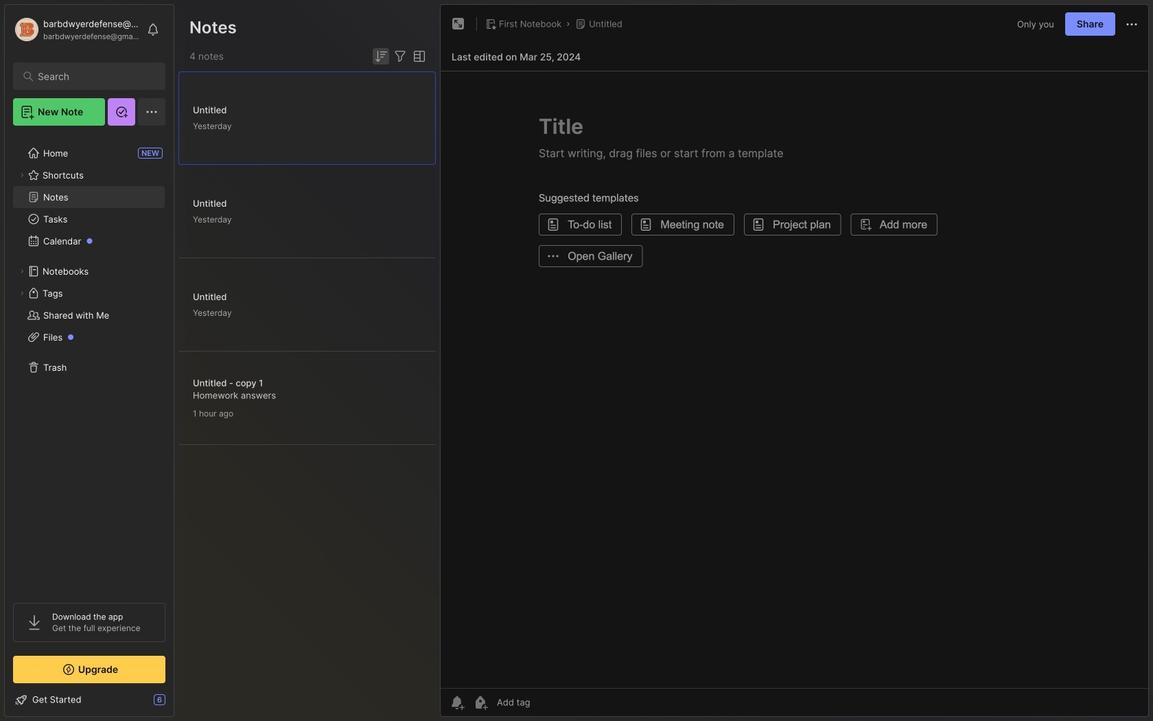 Task type: describe. For each thing, give the bounding box(es) containing it.
Account field
[[13, 16, 140, 43]]

More actions field
[[1124, 15, 1141, 33]]

expand notebooks image
[[18, 267, 26, 275]]

Help and Learning task checklist field
[[5, 689, 174, 711]]

expand note image
[[451, 16, 467, 32]]

add tag image
[[473, 694, 489, 711]]

add a reminder image
[[449, 694, 466, 711]]

main element
[[0, 0, 179, 721]]

View options field
[[409, 48, 428, 65]]

Add filters field
[[392, 48, 409, 65]]

Sort options field
[[373, 48, 389, 65]]



Task type: locate. For each thing, give the bounding box(es) containing it.
expand tags image
[[18, 289, 26, 297]]

tree
[[5, 134, 174, 591]]

None search field
[[38, 68, 147, 84]]

Add tag field
[[496, 696, 599, 708]]

more actions image
[[1124, 16, 1141, 33]]

click to collapse image
[[173, 696, 184, 712]]

add filters image
[[392, 48, 409, 65]]

Search text field
[[38, 70, 147, 83]]

Note Editor text field
[[441, 71, 1149, 688]]

tree inside main element
[[5, 134, 174, 591]]

none search field inside main element
[[38, 68, 147, 84]]

note window element
[[440, 4, 1150, 720]]



Task type: vqa. For each thing, say whether or not it's contained in the screenshot.
'Add Tag' 'field'
yes



